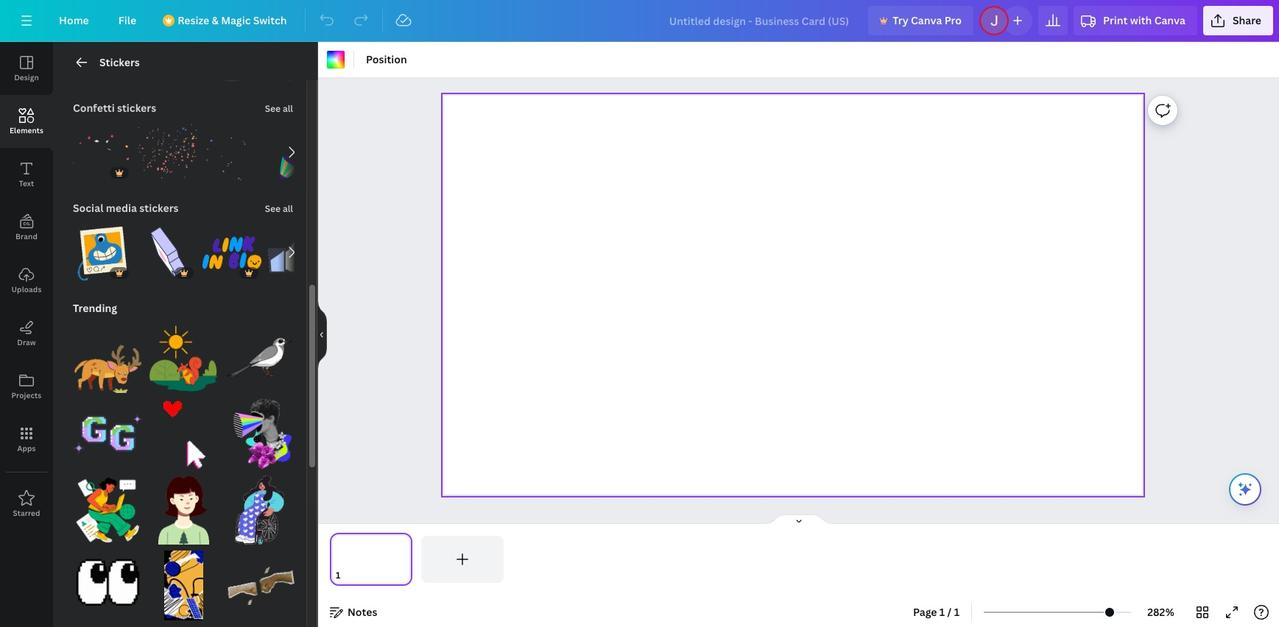 Task type: vqa. For each thing, say whether or not it's contained in the screenshot.
the bottom the 'see all' button
yes



Task type: locate. For each thing, give the bounding box(es) containing it.
all for confetti stickers
[[283, 102, 293, 115]]

Page title text field
[[347, 569, 353, 584]]

all
[[283, 102, 293, 115], [283, 203, 293, 215]]

0 vertical spatial see
[[265, 102, 281, 115]]

see all
[[265, 102, 293, 115], [265, 203, 293, 215]]

0 vertical spatial see all button
[[264, 94, 295, 123]]

canva
[[911, 13, 943, 27], [1155, 13, 1186, 27]]

1 horizontal spatial canva
[[1155, 13, 1186, 27]]

see all for social media stickers
[[265, 203, 293, 215]]

see all button
[[264, 94, 295, 123], [264, 194, 295, 223]]

social
[[73, 201, 103, 215]]

position
[[366, 52, 407, 66]]

1 vertical spatial see
[[265, 203, 281, 215]]

2 see from the top
[[265, 203, 281, 215]]

social media stickers button
[[71, 194, 180, 223]]

0 horizontal spatial canva
[[911, 13, 943, 27]]

1 all from the top
[[283, 102, 293, 115]]

1 left /
[[940, 606, 945, 620]]

1 vertical spatial see all
[[265, 203, 293, 215]]

share button
[[1204, 6, 1274, 35]]

design
[[14, 72, 39, 83]]

2 canva from the left
[[1155, 13, 1186, 27]]

1 1 from the left
[[940, 606, 945, 620]]

stickers right media
[[139, 201, 179, 215]]

try canva pro
[[893, 13, 962, 27]]

1 vertical spatial all
[[283, 203, 293, 215]]

0 horizontal spatial 1
[[940, 606, 945, 620]]

notes button
[[324, 601, 383, 625]]

print with canva button
[[1074, 6, 1198, 35]]

1 see from the top
[[265, 102, 281, 115]]

1 horizontal spatial 1
[[955, 606, 960, 620]]

try
[[893, 13, 909, 27]]

2 1 from the left
[[955, 606, 960, 620]]

1 right /
[[955, 606, 960, 620]]

canva right try
[[911, 13, 943, 27]]

1 see all button from the top
[[264, 94, 295, 123]]

see all button for confetti stickers
[[264, 94, 295, 123]]

home
[[59, 13, 89, 27]]

0 vertical spatial see all
[[265, 102, 293, 115]]

1 canva from the left
[[911, 13, 943, 27]]

see for confetti stickers
[[265, 102, 281, 115]]

2 see all from the top
[[265, 203, 293, 215]]

draw button
[[0, 307, 53, 360]]

projects
[[11, 390, 42, 401]]

1 see all from the top
[[265, 102, 293, 115]]

/
[[948, 606, 952, 620]]

see all for confetti stickers
[[265, 102, 293, 115]]

canva inside button
[[911, 13, 943, 27]]

draw
[[17, 337, 36, 348]]

Design title text field
[[658, 6, 863, 35]]

2 see all button from the top
[[264, 194, 295, 223]]

apps
[[17, 444, 36, 454]]

1 vertical spatial stickers
[[139, 201, 179, 215]]

share
[[1233, 13, 1262, 27]]

see
[[265, 102, 281, 115], [265, 203, 281, 215]]

file button
[[107, 6, 148, 35]]

all for social media stickers
[[283, 203, 293, 215]]

group
[[73, 23, 132, 82], [138, 23, 197, 82], [203, 23, 262, 82], [267, 23, 326, 82], [73, 114, 132, 182], [138, 114, 197, 182], [203, 123, 262, 182], [267, 123, 326, 182], [73, 214, 132, 282], [138, 223, 197, 282], [203, 223, 262, 282], [267, 223, 326, 282], [149, 315, 219, 393], [73, 323, 143, 393], [225, 323, 295, 393], [73, 390, 143, 469], [149, 390, 219, 469], [225, 390, 295, 469], [73, 466, 143, 545], [149, 466, 219, 545], [225, 466, 295, 545], [73, 542, 143, 621], [149, 542, 219, 621], [225, 551, 295, 621], [198, 618, 216, 628]]

1 vertical spatial see all button
[[264, 194, 295, 223]]

resize & magic switch button
[[154, 6, 299, 35]]

page 1 / 1
[[914, 606, 960, 620]]

design button
[[0, 42, 53, 95]]

canva right with
[[1155, 13, 1186, 27]]

try canva pro button
[[869, 6, 974, 35]]

text
[[19, 178, 34, 189]]

1
[[940, 606, 945, 620], [955, 606, 960, 620]]

apps button
[[0, 413, 53, 466]]

trending
[[73, 301, 117, 315]]

0 vertical spatial all
[[283, 102, 293, 115]]

resize & magic switch
[[178, 13, 287, 27]]

282%
[[1148, 606, 1175, 620]]

starred
[[13, 508, 40, 519]]

stickers right confetti on the left top
[[117, 101, 156, 115]]

stickers
[[117, 101, 156, 115], [139, 201, 179, 215]]

stickers
[[99, 55, 140, 69]]

2 all from the top
[[283, 203, 293, 215]]

0 vertical spatial stickers
[[117, 101, 156, 115]]



Task type: describe. For each thing, give the bounding box(es) containing it.
pro
[[945, 13, 962, 27]]

with
[[1131, 13, 1152, 27]]

side panel tab list
[[0, 42, 53, 531]]

282% button
[[1138, 601, 1185, 625]]

brand
[[15, 231, 38, 242]]

main menu bar
[[0, 0, 1280, 42]]

social media stickers
[[73, 201, 179, 215]]

page
[[914, 606, 938, 620]]

magic
[[221, 13, 251, 27]]

stickers inside button
[[139, 201, 179, 215]]

&
[[212, 13, 219, 27]]

#ffffff image
[[327, 51, 345, 69]]

elements button
[[0, 95, 53, 148]]

media
[[106, 201, 137, 215]]

elements
[[9, 125, 44, 136]]

confetti stickers button
[[71, 94, 158, 123]]

home link
[[47, 6, 101, 35]]

page 1 image
[[330, 536, 413, 584]]

text button
[[0, 148, 53, 201]]

position button
[[360, 48, 413, 71]]

projects button
[[0, 360, 53, 413]]

uploads button
[[0, 254, 53, 307]]

stickers inside button
[[117, 101, 156, 115]]

hide image
[[318, 299, 327, 370]]

starred button
[[0, 478, 53, 531]]

print
[[1104, 13, 1128, 27]]

resize
[[178, 13, 209, 27]]

hide pages image
[[764, 514, 834, 526]]

notes
[[348, 606, 378, 620]]

canva inside dropdown button
[[1155, 13, 1186, 27]]

confetti
[[73, 101, 115, 115]]

confetti stickers
[[73, 101, 156, 115]]

print with canva
[[1104, 13, 1186, 27]]

see for social media stickers
[[265, 203, 281, 215]]

switch
[[253, 13, 287, 27]]

brand button
[[0, 201, 53, 254]]

file
[[118, 13, 136, 27]]

canva assistant image
[[1237, 481, 1255, 499]]

see all button for social media stickers
[[264, 194, 295, 223]]

uploads
[[11, 284, 42, 295]]



